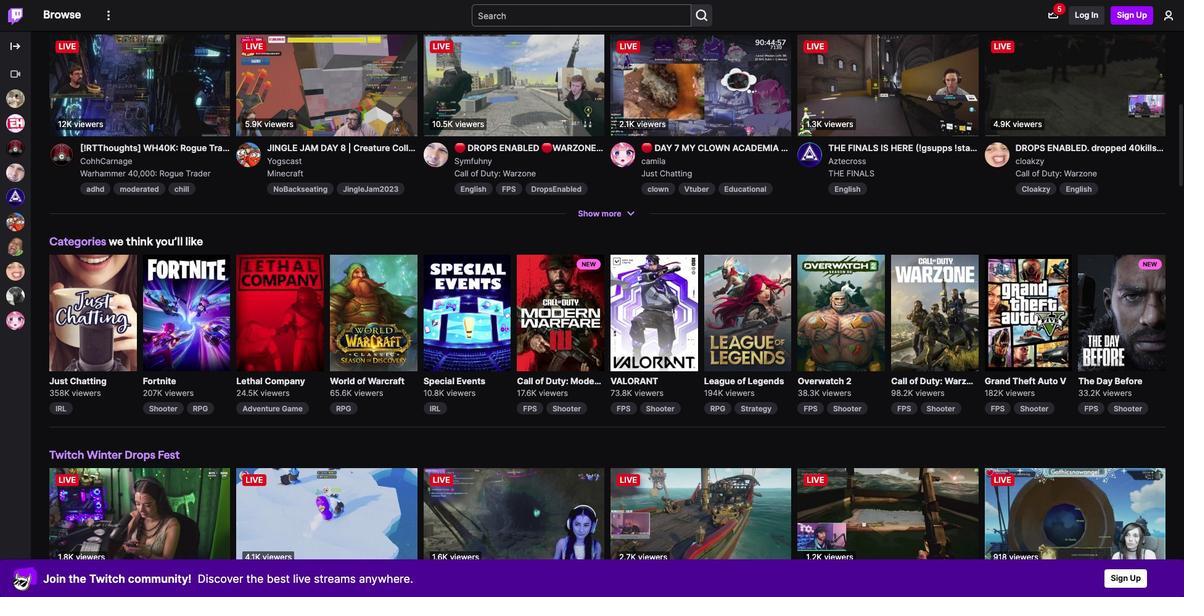 Task type: describe. For each thing, give the bounding box(es) containing it.
viewers inside overwatch 2 38.3k viewers
[[822, 388, 852, 398]]

aztecross image
[[6, 188, 25, 207]]

camila image
[[611, 143, 635, 167]]

358k
[[49, 388, 70, 398]]

fps for call of duty: warzone
[[898, 404, 912, 413]]

clown
[[648, 185, 669, 194]]

adhd link
[[80, 183, 111, 195]]

1 the from the left
[[69, 572, 86, 585]]

drops
[[125, 448, 155, 462]]

chatting for just chatting 358k viewers
[[70, 376, 107, 386]]

call of duty: warzone link for symfuhny
[[454, 168, 536, 178]]

we
[[109, 235, 124, 248]]

drops enabled. dropped 40kills already, updated loadouts !loadouts image
[[985, 35, 1166, 137]]

jinglejam2023
[[343, 185, 399, 194]]

duty: for call of duty: warzone 98.2k viewers
[[920, 376, 943, 386]]

lethal company cover image image
[[236, 255, 324, 371]]

vtuber
[[684, 185, 709, 194]]

you'll
[[156, 235, 183, 248]]

the finals is here (!gsupps !starforge !steelserie !hdmi) aztecross the finals
[[829, 143, 1072, 178]]

valorant cover image image
[[611, 255, 698, 371]]

yogscast
[[267, 156, 302, 166]]

1 vertical spatial finals
[[847, 168, 875, 178]]

alread
[[1159, 143, 1184, 153]]

viewers inside special events 10.8k viewers
[[447, 388, 476, 398]]

1 horizontal spatial twitch
[[89, 572, 125, 585]]

fps link for valorant
[[611, 402, 637, 415]]

duty: for call of duty: warzone
[[481, 168, 501, 178]]

call of duty: warzone
[[454, 168, 536, 178]]

3 english link from the left
[[1060, 183, 1099, 195]]

of for call of duty: warzone
[[910, 376, 918, 386]]

just for just chatting 358k viewers
[[49, 376, 68, 386]]

irl link for special
[[424, 402, 447, 415]]

2 the from the left
[[246, 572, 264, 585]]

fps for the day before
[[1085, 404, 1099, 413]]

categories
[[49, 235, 106, 248]]

🔴 drops enabled 🔴warzone 3 is here!!! 🔴 new map 🔴 new movement 🔴 new gulag 🔴 ram-7 is back 🔴 is cod back? image
[[424, 35, 605, 137]]

grand
[[985, 376, 1011, 386]]

categories link
[[49, 235, 106, 248]]

viewers inside "world of warcraft 65.6k viewers"
[[354, 388, 383, 398]]

irl for just
[[56, 404, 67, 413]]

182k viewers link
[[985, 388, 1035, 398]]

sign up for the bottommost sign up button
[[1111, 573, 1141, 583]]

shooter for valorant
[[646, 404, 675, 413]]

0 vertical spatial sign up button
[[1111, 6, 1154, 25]]

the day before cover image image
[[1079, 255, 1166, 371]]

33.2k viewers link
[[1079, 388, 1132, 398]]

194k
[[704, 388, 723, 398]]

fps link for call of duty: warzone
[[891, 402, 918, 415]]

community!
[[128, 572, 192, 585]]

🔵 !drops 🔵 new avatar game | !corsair !nordvpn | @anniefuchsia on socials image
[[424, 468, 605, 570]]

grand theft auto v link
[[985, 374, 1072, 387]]

0 vertical spatial finals
[[848, 143, 879, 153]]

yogscast link
[[267, 143, 417, 168]]

here
[[891, 143, 914, 153]]

irl link for just
[[49, 402, 73, 415]]

warzone for call of duty: warzone
[[503, 168, 536, 178]]

207k viewers link
[[143, 388, 194, 398]]

fortnite
[[143, 376, 176, 386]]

of for world of warcraft
[[357, 376, 366, 386]]

yogscast image
[[6, 213, 25, 231]]

1 shooter from the left
[[149, 404, 178, 413]]

viewers inside the call of duty: warzone 98.2k viewers
[[916, 388, 945, 398]]

moderated link
[[114, 183, 165, 195]]

grand theft auto v cover image image
[[985, 255, 1072, 371]]

think
[[126, 235, 153, 248]]

chill
[[174, 185, 189, 194]]

browse
[[43, 8, 81, 21]]

anywhere.
[[359, 572, 413, 585]]

dropped
[[1092, 143, 1127, 153]]

symfuhny link
[[454, 143, 605, 168]]

viewers inside valorant 73.8k viewers
[[635, 388, 664, 398]]

2 rpg link from the left
[[330, 402, 358, 415]]

chill link
[[168, 183, 195, 195]]

38.3k viewers link
[[798, 388, 852, 398]]

call of duty: modern warfare iii link
[[517, 374, 649, 387]]

of down symfuhny
[[471, 168, 479, 178]]

rpg for first the rpg link from left
[[193, 404, 208, 413]]

cohhcarnage link
[[80, 143, 230, 168]]

just chatting
[[642, 168, 692, 178]]

!steelserie
[[998, 143, 1042, 153]]

join the twitch community! discover the best live streams anywhere.
[[43, 572, 413, 585]]

new link for duty:
[[517, 255, 605, 371]]

special
[[424, 376, 455, 386]]

warfare
[[605, 376, 639, 386]]

drops enabled. dropped 40kills alread button
[[1016, 143, 1184, 154]]

shooter for grand theft auto v
[[1021, 404, 1049, 413]]

auto
[[1038, 376, 1058, 386]]

fps for grand theft auto v
[[991, 404, 1005, 413]]

world of warcraft cover image image
[[330, 255, 417, 371]]

2 the from the top
[[829, 168, 845, 178]]

legends
[[748, 376, 784, 386]]

207k
[[143, 388, 162, 398]]

aztecross
[[829, 156, 867, 166]]

lethal company link
[[236, 374, 324, 387]]

iii
[[641, 376, 649, 386]]

english for second english link from right
[[835, 185, 861, 194]]

the finals is here (!gsupps !starforge !steelserie !hdmi) button
[[829, 143, 1072, 154]]

valorant link
[[611, 374, 698, 387]]

shooter for overwatch 2
[[833, 404, 862, 413]]

game
[[282, 404, 303, 413]]

world
[[330, 376, 355, 386]]

ninja image
[[6, 89, 25, 108]]

strategy
[[741, 404, 772, 413]]

moderated
[[120, 185, 159, 194]]

1 vertical spatial sign up button
[[1105, 569, 1147, 588]]

38.3k
[[798, 388, 820, 398]]

just chatting cover image image
[[49, 255, 137, 371]]

2 english link from the left
[[829, 183, 867, 195]]

browse link
[[43, 0, 81, 30]]

jinglejam2023 link
[[337, 183, 405, 195]]

overwatch 2 cover image image
[[798, 255, 885, 371]]

winter
[[87, 448, 122, 462]]

fps link for overwatch 2
[[798, 402, 824, 415]]

just for just chatting
[[642, 168, 658, 178]]

yogscast image
[[236, 143, 261, 167]]

log
[[1075, 10, 1090, 20]]

world of warcraft link
[[330, 374, 417, 387]]

fps link for grand theft auto v
[[985, 402, 1011, 415]]

overwatch 2 link
[[798, 374, 885, 387]]

fest
[[158, 448, 180, 462]]

shooter for the day before
[[1114, 404, 1143, 413]]

shooter link for grand theft auto v
[[1014, 402, 1055, 415]]

rogue
[[160, 168, 184, 178]]

warcraft
[[368, 376, 405, 386]]

company
[[265, 376, 305, 386]]

1 english link from the left
[[454, 183, 493, 195]]

fps down call of duty: warzone
[[502, 185, 516, 194]]

33.2k
[[1079, 388, 1101, 398]]

educational link
[[718, 183, 773, 195]]

shooter link for call of duty: modern warfare iii
[[547, 402, 587, 415]]

live
[[293, 572, 311, 585]]

!starforge
[[955, 143, 996, 153]]

sign for the bottommost sign up button
[[1111, 573, 1128, 583]]

warzone for call of duty: warzone 98.2k viewers
[[945, 376, 983, 386]]

categories we think you'll like
[[49, 235, 203, 248]]

league of legends link
[[704, 374, 792, 387]]

✅ !drops ✅ new avatar game! na'vi cosplay | @missmikkaa on socials image
[[49, 468, 230, 570]]

drops | 10 hours | 2 subs = omen !shipset 🎁 | join our captains !club image
[[611, 468, 792, 570]]

24.5k viewers link
[[236, 388, 290, 398]]

nmplol image
[[6, 238, 25, 256]]

league of legends cover image image
[[704, 255, 792, 371]]

call inside drops enabled. dropped 40kills alread cloakzy call of duty: warzone
[[1016, 168, 1030, 178]]

more
[[602, 208, 622, 218]]

call for call of duty: warzone
[[454, 168, 469, 178]]

viewers inside 'grand theft auto v 182k viewers'
[[1006, 388, 1035, 398]]

theft
[[1013, 376, 1036, 386]]

graycen image
[[6, 287, 25, 305]]

minecraft
[[267, 168, 304, 178]]



Task type: locate. For each thing, give the bounding box(es) containing it.
jingle jam day 8 | creature collector, mcc island bingo, maraoke & story games! image
[[236, 35, 417, 137]]

duty: inside drops enabled. dropped 40kills alread cloakzy call of duty: warzone
[[1042, 168, 1062, 178]]

3 shooter from the left
[[646, 404, 675, 413]]

2 horizontal spatial warzone
[[1064, 168, 1098, 178]]

1 horizontal spatial call of duty: warzone link
[[891, 374, 983, 387]]

the right join in the bottom left of the page
[[69, 572, 86, 585]]

cohhcarnage image down nickeh30 image
[[6, 139, 25, 157]]

6 viewers from the left
[[539, 388, 568, 398]]

call down symfuhny
[[454, 168, 469, 178]]

🟢 drops + pc game pass holiday rewards (!rewards) (!giveaway) (!steals) (!coffee) (!drops) image
[[798, 468, 979, 570]]

0 horizontal spatial just
[[49, 376, 68, 386]]

viewers right 17.6k
[[539, 388, 568, 398]]

0 horizontal spatial english link
[[454, 183, 493, 195]]

shooter link down 'grand theft auto v 182k viewers'
[[1014, 402, 1055, 415]]

duty: inside "call of duty: modern warfare iii 17.6k viewers"
[[546, 376, 569, 386]]

sign up button
[[1111, 6, 1154, 25], [1105, 569, 1147, 588]]

vtuber link
[[678, 183, 715, 195]]

modern
[[571, 376, 603, 386]]

cohhcarnage
[[80, 156, 132, 166]]

cloakzy image
[[985, 143, 1010, 167]]

1 new link from the left
[[517, 255, 605, 371]]

0 vertical spatial up
[[1137, 10, 1147, 20]]

0 vertical spatial just chatting link
[[642, 168, 692, 178]]

1 horizontal spatial cohhcarnage image
[[49, 143, 74, 167]]

new for before
[[1143, 261, 1158, 268]]

special events cover image image
[[424, 255, 511, 371]]

finals down aztecross
[[847, 168, 875, 178]]

new link
[[517, 255, 605, 371], [1079, 255, 1166, 371]]

fps down 38.3k
[[804, 404, 818, 413]]

1 vertical spatial sign up
[[1111, 573, 1141, 583]]

call of duty: warzone link for cloakzy
[[1016, 168, 1098, 178]]

fps link down 98.2k
[[891, 402, 918, 415]]

duty: up 98.2k viewers link on the right bottom of page
[[920, 376, 943, 386]]

irl for special
[[430, 404, 441, 413]]

0 horizontal spatial symfuhny image
[[6, 163, 25, 182]]

1 horizontal spatial rpg link
[[330, 402, 358, 415]]

english down the finals link
[[835, 185, 861, 194]]

dropsenabled link
[[525, 183, 588, 195]]

5 shooter from the left
[[927, 404, 955, 413]]

1 new from the left
[[582, 261, 596, 268]]

0 horizontal spatial warzone
[[503, 168, 536, 178]]

twitch left winter
[[49, 448, 84, 462]]

4 viewers from the left
[[354, 388, 383, 398]]

2 horizontal spatial english link
[[1060, 183, 1099, 195]]

of up 98.2k viewers link on the right bottom of page
[[910, 376, 918, 386]]

2 horizontal spatial rpg link
[[704, 402, 732, 415]]

rpg down fortnite link
[[193, 404, 208, 413]]

english down drops enabled. dropped 40kills alread cloakzy call of duty: warzone
[[1066, 185, 1092, 194]]

fps down 17.6k
[[523, 404, 537, 413]]

call of duty: modern warfare iii cover image image
[[517, 255, 605, 371]]

rpg
[[193, 404, 208, 413], [336, 404, 351, 413], [711, 404, 726, 413]]

[24/7 drops/charity stream] for the first time image
[[985, 468, 1166, 570]]

irl down 10.8k
[[430, 404, 441, 413]]

viewers down iii
[[635, 388, 664, 398]]

just up 358k
[[49, 376, 68, 386]]

fps link down 33.2k
[[1079, 402, 1105, 415]]

shooter link for valorant
[[640, 402, 681, 415]]

chatting up 358k viewers link
[[70, 376, 107, 386]]

10.8k viewers link
[[424, 388, 476, 398]]

viewers down world of warcraft link
[[354, 388, 383, 398]]

fps for call of duty: modern warfare iii
[[523, 404, 537, 413]]

194k viewers link
[[704, 388, 755, 398]]

1 vertical spatial sign
[[1111, 573, 1128, 583]]

camila image
[[6, 312, 25, 330]]

new for duty:
[[582, 261, 596, 268]]

rpg for second the rpg link from the left
[[336, 404, 351, 413]]

warzone inside drops enabled. dropped 40kills alread cloakzy call of duty: warzone
[[1064, 168, 1098, 178]]

overwatch 2 38.3k viewers
[[798, 376, 852, 398]]

1 horizontal spatial new link
[[1079, 255, 1166, 371]]

1 horizontal spatial rpg
[[336, 404, 351, 413]]

2 horizontal spatial call of duty: warzone link
[[1016, 168, 1098, 178]]

we think you'll like element
[[46, 255, 1169, 436]]

rpg down 65.6k
[[336, 404, 351, 413]]

english for 1st english link from left
[[461, 185, 487, 194]]

shooter link for call of duty: warzone
[[921, 402, 962, 415]]

0 horizontal spatial just chatting link
[[49, 374, 137, 387]]

rpg link down 194k
[[704, 402, 732, 415]]

0 horizontal spatial rpg link
[[187, 402, 214, 415]]

8 viewers from the left
[[726, 388, 755, 398]]

0 horizontal spatial cohhcarnage image
[[6, 139, 25, 157]]

just
[[642, 168, 658, 178], [49, 376, 68, 386]]

nobackseating link
[[267, 183, 334, 195]]

twitch left community!
[[89, 572, 125, 585]]

3 english from the left
[[1066, 185, 1092, 194]]

Search Input search field
[[472, 4, 692, 27]]

rpg link down 65.6k
[[330, 402, 358, 415]]

0 horizontal spatial call of duty: warzone link
[[454, 168, 536, 178]]

in
[[1092, 10, 1099, 20]]

1 horizontal spatial irl link
[[424, 402, 447, 415]]

clown link
[[642, 183, 675, 195]]

shooter link
[[143, 402, 184, 415], [547, 402, 587, 415], [640, 402, 681, 415], [827, 402, 868, 415], [921, 402, 962, 415], [1014, 402, 1055, 415], [1108, 402, 1149, 415]]

rpg link
[[187, 402, 214, 415], [330, 402, 358, 415], [704, 402, 732, 415]]

1 vertical spatial just chatting link
[[49, 374, 137, 387]]

rpg down 194k
[[711, 404, 726, 413]]

of up 17.6k viewers link
[[535, 376, 544, 386]]

viewers down the day before link
[[1103, 388, 1132, 398]]

182k
[[985, 388, 1004, 398]]

of for league of legends
[[737, 376, 746, 386]]

shooter link down "call of duty: modern warfare iii 17.6k viewers"
[[547, 402, 587, 415]]

fps link for the day before
[[1079, 402, 1105, 415]]

2 shooter from the left
[[553, 404, 581, 413]]

call of duty: warzone link up 98.2k viewers link on the right bottom of page
[[891, 374, 983, 387]]

of
[[471, 168, 479, 178], [1032, 168, 1040, 178], [357, 376, 366, 386], [535, 376, 544, 386], [737, 376, 746, 386], [910, 376, 918, 386]]

chatting for just chatting
[[660, 168, 692, 178]]

of inside league of legends 194k viewers
[[737, 376, 746, 386]]

3 rpg from the left
[[711, 404, 726, 413]]

0 horizontal spatial the
[[69, 572, 86, 585]]

viewers inside the just chatting 358k viewers
[[72, 388, 101, 398]]

the finals link
[[829, 168, 875, 178]]

lethal company 24.5k viewers
[[236, 376, 305, 398]]

like
[[185, 235, 203, 248]]

duty: down symfuhny
[[481, 168, 501, 178]]

cohhcarnage image
[[6, 139, 25, 157], [49, 143, 74, 167]]

day
[[1097, 376, 1113, 386]]

irl link down 10.8k
[[424, 402, 447, 415]]

best
[[267, 572, 290, 585]]

40kills
[[1129, 143, 1157, 153]]

98.2k viewers link
[[891, 388, 945, 398]]

24.5k
[[236, 388, 258, 398]]

call of duty: warzone cover image image
[[891, 255, 979, 371]]

before
[[1115, 376, 1143, 386]]

call down cloakzy
[[1016, 168, 1030, 178]]

symfuhny
[[454, 156, 492, 166]]

shooter link down 38.3k viewers link
[[827, 402, 868, 415]]

6 shooter link from the left
[[1014, 402, 1055, 415]]

2 new link from the left
[[1079, 255, 1166, 371]]

special events 10.8k viewers
[[424, 376, 486, 398]]

the
[[829, 143, 846, 153], [829, 168, 845, 178]]

2 english from the left
[[835, 185, 861, 194]]

call up 98.2k
[[891, 376, 908, 386]]

warzone down symfuhny 'link'
[[503, 168, 536, 178]]

1 horizontal spatial irl
[[430, 404, 441, 413]]

sign for the top sign up button
[[1117, 10, 1135, 20]]

cloakzy
[[1016, 156, 1045, 166]]

1 the from the top
[[829, 143, 846, 153]]

coolcat image
[[12, 566, 37, 591]]

3 rpg link from the left
[[704, 402, 732, 415]]

shooter down "call of duty: modern warfare iii 17.6k viewers"
[[553, 404, 581, 413]]

call for call of duty: modern warfare iii 17.6k viewers
[[517, 376, 533, 386]]

the down aztecross
[[829, 168, 845, 178]]

is
[[881, 143, 889, 153]]

sign up
[[1117, 10, 1147, 20], [1111, 573, 1141, 583]]

viewers down overwatch 2 link
[[822, 388, 852, 398]]

shooter
[[149, 404, 178, 413], [553, 404, 581, 413], [646, 404, 675, 413], [833, 404, 862, 413], [927, 404, 955, 413], [1021, 404, 1049, 413], [1114, 404, 1143, 413]]

call of duty: warzone link down symfuhny
[[454, 168, 536, 178]]

1 horizontal spatial just chatting link
[[642, 168, 692, 178]]

shooter for call of duty: modern warfare iii
[[553, 404, 581, 413]]

league of legends 194k viewers
[[704, 376, 784, 398]]

viewers inside "call of duty: modern warfare iii 17.6k viewers"
[[539, 388, 568, 398]]

0 horizontal spatial english
[[461, 185, 487, 194]]

12 viewers from the left
[[1103, 388, 1132, 398]]

1 horizontal spatial english link
[[829, 183, 867, 195]]

11 viewers from the left
[[1006, 388, 1035, 398]]

warzone inside the call of duty: warzone 98.2k viewers
[[945, 376, 983, 386]]

drops enabled. dropped 40kills alread cloakzy call of duty: warzone
[[1016, 143, 1184, 178]]

fps down 73.8k
[[617, 404, 631, 413]]

1 vertical spatial twitch
[[89, 572, 125, 585]]

nickeh30 image
[[6, 114, 25, 133]]

viewers down lethal company link at left bottom
[[261, 388, 290, 398]]

1 vertical spatial chatting
[[70, 376, 107, 386]]

english down call of duty: warzone
[[461, 185, 487, 194]]

1 shooter link from the left
[[143, 402, 184, 415]]

irl down 358k
[[56, 404, 67, 413]]

1 english from the left
[[461, 185, 487, 194]]

0 horizontal spatial twitch
[[49, 448, 84, 462]]

call for call of duty: warzone 98.2k viewers
[[891, 376, 908, 386]]

valorant 73.8k viewers
[[611, 376, 664, 398]]

fps down 33.2k
[[1085, 404, 1099, 413]]

fps link down 182k
[[985, 402, 1011, 415]]

shooter down the call of duty: warzone 98.2k viewers on the bottom of page
[[927, 404, 955, 413]]

of inside "world of warcraft 65.6k viewers"
[[357, 376, 366, 386]]

of inside "call of duty: modern warfare iii 17.6k viewers"
[[535, 376, 544, 386]]

recommended channels group
[[0, 62, 31, 333]]

irl link down 358k
[[49, 402, 73, 415]]

9 viewers from the left
[[822, 388, 852, 398]]

chatting up clown link
[[660, 168, 692, 178]]

valorant
[[611, 376, 659, 386]]

viewers down special events link
[[447, 388, 476, 398]]

call of duty: modern warfare iii 17.6k viewers
[[517, 376, 649, 398]]

log in
[[1075, 10, 1099, 20]]

rpg for 1st the rpg link from the right
[[711, 404, 726, 413]]

0 vertical spatial just
[[642, 168, 658, 178]]

adventure
[[243, 404, 280, 413]]

1 vertical spatial the
[[829, 168, 845, 178]]

aztecross image
[[798, 143, 823, 167]]

shooter down 33.2k viewers 'link'
[[1114, 404, 1143, 413]]

viewers inside league of legends 194k viewers
[[726, 388, 755, 398]]

65.6k viewers link
[[330, 388, 383, 398]]

2
[[846, 376, 852, 386]]

2 irl link from the left
[[424, 402, 447, 415]]

1 horizontal spatial symfuhny image
[[424, 143, 448, 167]]

shooter down 'grand theft auto v 182k viewers'
[[1021, 404, 1049, 413]]

up for the bottommost sign up button
[[1130, 573, 1141, 583]]

shooter link down 73.8k viewers link
[[640, 402, 681, 415]]

4 shooter link from the left
[[827, 402, 868, 415]]

1 irl from the left
[[56, 404, 67, 413]]

warhammer 40,000: rogue trader
[[80, 168, 211, 178]]

just down camila
[[642, 168, 658, 178]]

minecraft link
[[267, 168, 304, 178]]

shooter link down the call of duty: warzone 98.2k viewers on the bottom of page
[[921, 402, 962, 415]]

new link for before
[[1079, 255, 1166, 371]]

7 viewers from the left
[[635, 388, 664, 398]]

duty: inside the call of duty: warzone 98.2k viewers
[[920, 376, 943, 386]]

2 rpg from the left
[[336, 404, 351, 413]]

3 viewers from the left
[[261, 388, 290, 398]]

fps link down call of duty: warzone
[[496, 183, 522, 195]]

up for the top sign up button
[[1137, 10, 1147, 20]]

0 vertical spatial the
[[829, 143, 846, 153]]

just chatting 358k viewers
[[49, 376, 107, 398]]

5 shooter link from the left
[[921, 402, 962, 415]]

2 new from the left
[[1143, 261, 1158, 268]]

fps link down 73.8k
[[611, 402, 637, 415]]

fps link for call of duty: modern warfare iii
[[517, 402, 543, 415]]

drops
[[1016, 143, 1046, 153]]

sign up for the top sign up button
[[1117, 10, 1147, 20]]

358k viewers link
[[49, 388, 101, 398]]

7 shooter link from the left
[[1108, 402, 1149, 415]]

1 viewers from the left
[[72, 388, 101, 398]]

discover
[[198, 572, 243, 585]]

grand theft auto v 182k viewers
[[985, 376, 1067, 398]]

1 rpg from the left
[[193, 404, 208, 413]]

shooter link for the day before
[[1108, 402, 1149, 415]]

viewers inside 'the day before 33.2k viewers'
[[1103, 388, 1132, 398]]

call inside the call of duty: warzone 98.2k viewers
[[891, 376, 908, 386]]

chatting inside the just chatting 358k viewers
[[70, 376, 107, 386]]

symfuhny image inside the recommended channels group
[[6, 163, 25, 182]]

fps down 98.2k
[[898, 404, 912, 413]]

of up 65.6k viewers link
[[357, 376, 366, 386]]

show
[[578, 208, 600, 218]]

v
[[1060, 376, 1067, 386]]

2 irl from the left
[[430, 404, 441, 413]]

special events link
[[424, 374, 511, 387]]

shooter down 38.3k viewers link
[[833, 404, 862, 413]]

0 vertical spatial chatting
[[660, 168, 692, 178]]

10 viewers from the left
[[916, 388, 945, 398]]

english link down call of duty: warzone
[[454, 183, 493, 195]]

world of warcraft 65.6k viewers
[[330, 376, 405, 398]]

fps for valorant
[[617, 404, 631, 413]]

call up 17.6k
[[517, 376, 533, 386]]

0 vertical spatial twitch
[[49, 448, 84, 462]]

of up 194k viewers link
[[737, 376, 746, 386]]

sign
[[1117, 10, 1135, 20], [1111, 573, 1128, 583]]

of inside drops enabled. dropped 40kills alread cloakzy call of duty: warzone
[[1032, 168, 1040, 178]]

viewers down league of legends link
[[726, 388, 755, 398]]

4 shooter from the left
[[833, 404, 862, 413]]

cloakzy image
[[6, 262, 25, 281]]

cohhcarnage image left cohhcarnage on the left of the page
[[49, 143, 74, 167]]

warzone down enabled.
[[1064, 168, 1098, 178]]

finals
[[848, 143, 879, 153], [847, 168, 875, 178]]

1 irl link from the left
[[49, 402, 73, 415]]

duty: up 17.6k viewers link
[[546, 376, 569, 386]]

fortnite cover image image
[[143, 255, 230, 371]]

just chatting link up 358k viewers link
[[49, 374, 137, 387]]

viewers inside lethal company 24.5k viewers
[[261, 388, 290, 398]]

english link down the finals link
[[829, 183, 867, 195]]

call of duty: warzone link down !hdmi)
[[1016, 168, 1098, 178]]

call of duty: warzone 98.2k viewers
[[891, 376, 983, 398]]

1 horizontal spatial the
[[246, 572, 264, 585]]

1 horizontal spatial just
[[642, 168, 658, 178]]

17.6k viewers link
[[517, 388, 568, 398]]

viewers inside fortnite 207k viewers
[[165, 388, 194, 398]]

shooter for call of duty: warzone
[[927, 404, 955, 413]]

english for third english link
[[1066, 185, 1092, 194]]

1 horizontal spatial chatting
[[660, 168, 692, 178]]

warzone left grand
[[945, 376, 983, 386]]

call inside "call of duty: modern warfare iii 17.6k viewers"
[[517, 376, 533, 386]]

0 vertical spatial sign up
[[1117, 10, 1147, 20]]

0 horizontal spatial irl link
[[49, 402, 73, 415]]

of inside the call of duty: warzone 98.2k viewers
[[910, 376, 918, 386]]

1 rpg link from the left
[[187, 402, 214, 415]]

[!rtthoughts] wh40k: rogue trader continues (!build) - otkvga @ 3pm et - !chonksweater / !invest / !emberville / !powergpu image
[[49, 35, 230, 137]]

enabled.
[[1048, 143, 1090, 153]]

rpg link down fortnite link
[[187, 402, 214, 415]]

0 horizontal spatial chatting
[[70, 376, 107, 386]]

just chatting link down camila
[[642, 168, 692, 178]]

finals up aztecross
[[848, 143, 879, 153]]

league
[[704, 376, 735, 386]]

the left best
[[246, 572, 264, 585]]

0 horizontal spatial rpg
[[193, 404, 208, 413]]

viewers right 98.2k
[[916, 388, 945, 398]]

fortnite link
[[143, 374, 230, 387]]

2 horizontal spatial english
[[1066, 185, 1092, 194]]

shooter link down 33.2k viewers 'link'
[[1108, 402, 1149, 415]]

warhammer
[[80, 168, 126, 178]]

call
[[454, 168, 469, 178], [1016, 168, 1030, 178], [517, 376, 533, 386], [891, 376, 908, 386]]

warhammer 40,000: rogue trader link
[[80, 168, 211, 178]]

1 vertical spatial just
[[49, 376, 68, 386]]

fps down 182k
[[991, 404, 1005, 413]]

!hdmi)
[[1044, 143, 1072, 153]]

twitch winter drops fest link
[[49, 448, 180, 462]]

symfuhny image left symfuhny
[[424, 143, 448, 167]]

1 horizontal spatial new
[[1143, 261, 1158, 268]]

viewers down theft
[[1006, 388, 1035, 398]]

cloakzy
[[1022, 185, 1051, 194]]

fps for overwatch 2
[[804, 404, 818, 413]]

duty: up cloakzy link at the top right of the page
[[1042, 168, 1062, 178]]

show more
[[578, 208, 622, 218]]

2 horizontal spatial rpg
[[711, 404, 726, 413]]

viewers down fortnite link
[[165, 388, 194, 398]]

5 viewers from the left
[[447, 388, 476, 398]]

english link down drops enabled. dropped 40kills alread cloakzy call of duty: warzone
[[1060, 183, 1099, 195]]

log in button
[[1069, 6, 1105, 25]]

duty: for call of duty: modern warfare iii 17.6k viewers
[[546, 376, 569, 386]]

shooter link down 207k viewers link
[[143, 402, 184, 415]]

shooter link for overwatch 2
[[827, 402, 868, 415]]

the finals is here (!gsupps !starforge !steelserie !hdmi) image
[[798, 35, 979, 137]]

0 horizontal spatial new
[[582, 261, 596, 268]]

0 vertical spatial sign
[[1117, 10, 1135, 20]]

fps link down 17.6k
[[517, 402, 543, 415]]

show more element
[[578, 208, 622, 220]]

7 shooter from the left
[[1114, 404, 1143, 413]]

1 horizontal spatial english
[[835, 185, 861, 194]]

98.2k
[[891, 388, 914, 398]]

of down cloakzy
[[1032, 168, 1040, 178]]

2 viewers from the left
[[165, 388, 194, 398]]

(!gsupps
[[916, 143, 953, 153]]

winter fest drops all night image
[[236, 468, 417, 570]]

🔴 day 7 my clown academia subathon!!! | my figure is out | !figure !goals !gg image
[[611, 35, 792, 137]]

overwatch
[[798, 376, 844, 386]]

viewers right 358k
[[72, 388, 101, 398]]

the
[[1079, 376, 1095, 386]]

0 horizontal spatial new link
[[517, 255, 605, 371]]

1 vertical spatial up
[[1130, 573, 1141, 583]]

camila link
[[642, 143, 792, 168]]

3 shooter link from the left
[[640, 402, 681, 415]]

shooter down 73.8k viewers link
[[646, 404, 675, 413]]

the up aztecross
[[829, 143, 846, 153]]

0 horizontal spatial irl
[[56, 404, 67, 413]]

2 shooter link from the left
[[547, 402, 587, 415]]

camila
[[642, 156, 666, 166]]

1 horizontal spatial warzone
[[945, 376, 983, 386]]

just inside the just chatting 358k viewers
[[49, 376, 68, 386]]

fps link down 38.3k
[[798, 402, 824, 415]]

symfuhny image up aztecross icon
[[6, 163, 25, 182]]

shooter down 207k viewers link
[[149, 404, 178, 413]]

duty:
[[481, 168, 501, 178], [1042, 168, 1062, 178], [546, 376, 569, 386], [920, 376, 943, 386]]

of for call of duty: modern warfare iii
[[535, 376, 544, 386]]

6 shooter from the left
[[1021, 404, 1049, 413]]

symfuhny image
[[424, 143, 448, 167], [6, 163, 25, 182]]

twitch winter drops fest
[[49, 448, 180, 462]]

nobackseating
[[273, 185, 328, 194]]

17.6k
[[517, 388, 537, 398]]



Task type: vqa. For each thing, say whether or not it's contained in the screenshot.


